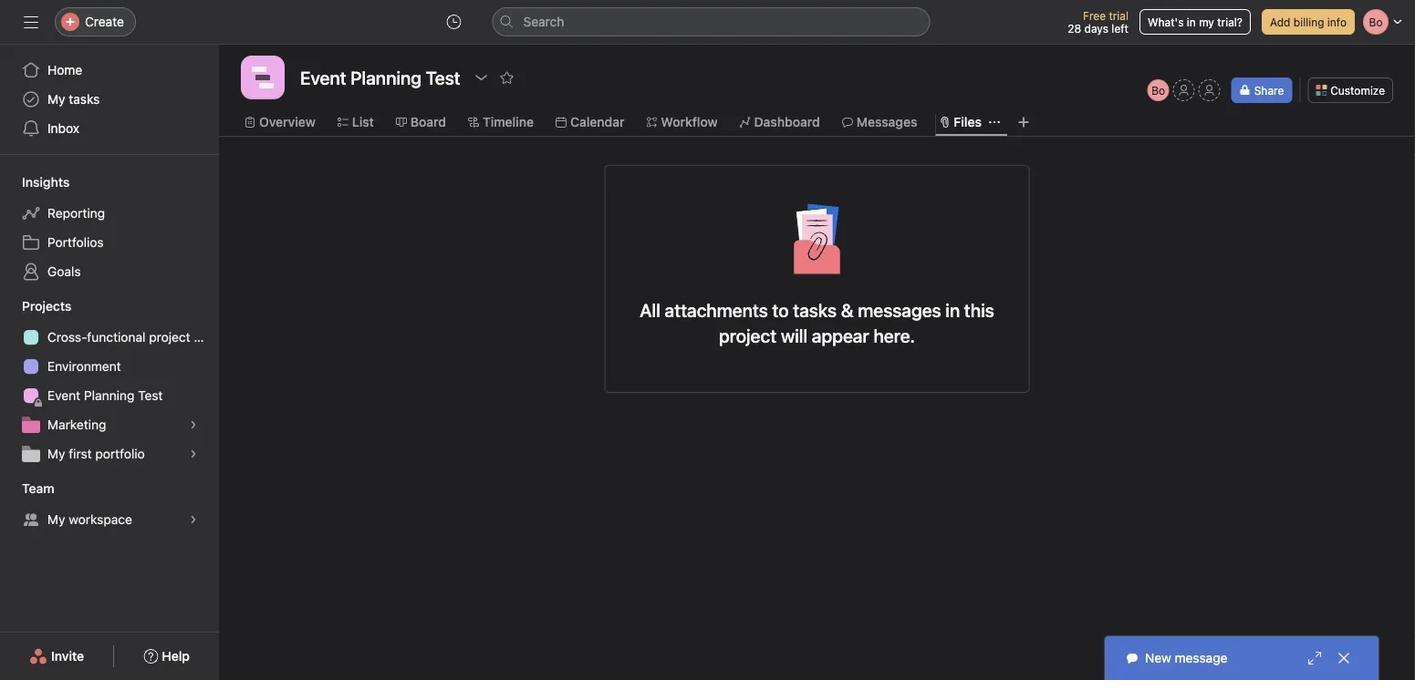 Task type: describe. For each thing, give the bounding box(es) containing it.
calendar link
[[556, 112, 624, 132]]

portfolio
[[95, 447, 145, 462]]

timeline image
[[252, 67, 274, 89]]

in inside all attachments to tasks & messages in this project will appear here.
[[945, 299, 960, 321]]

board link
[[396, 112, 446, 132]]

&
[[841, 299, 854, 321]]

history image
[[447, 15, 461, 29]]

show options image
[[474, 70, 489, 85]]

invite
[[51, 649, 84, 664]]

close image
[[1337, 651, 1351, 666]]

share
[[1254, 84, 1284, 97]]

environment
[[47, 359, 121, 374]]

expand new message image
[[1307, 651, 1322, 666]]

workflow
[[661, 115, 718, 130]]

my workspace link
[[11, 505, 208, 535]]

new message
[[1145, 651, 1228, 666]]

help
[[162, 649, 190, 664]]

insights button
[[0, 173, 70, 192]]

my tasks link
[[11, 85, 208, 114]]

projects button
[[0, 297, 72, 316]]

will
[[781, 325, 808, 346]]

teams element
[[0, 473, 219, 538]]

overview link
[[245, 112, 316, 132]]

planning
[[84, 388, 134, 403]]

files
[[954, 115, 982, 130]]

add to starred image
[[500, 70, 514, 85]]

inbox
[[47, 121, 79, 136]]

add billing info button
[[1262, 9, 1355, 35]]

plan
[[194, 330, 219, 345]]

files link
[[939, 112, 982, 132]]

what's
[[1148, 16, 1184, 28]]

marketing
[[47, 417, 106, 432]]

in inside button
[[1187, 16, 1196, 28]]

free trial 28 days left
[[1068, 9, 1129, 35]]

search button
[[492, 7, 930, 36]]

insights element
[[0, 166, 219, 290]]

create
[[85, 14, 124, 29]]

trial
[[1109, 9, 1129, 22]]

help button
[[132, 640, 202, 673]]

messages
[[858, 299, 941, 321]]

all attachments to tasks & messages in this project will appear here.
[[640, 299, 994, 346]]

my for my tasks
[[47, 92, 65, 107]]

marketing link
[[11, 411, 208, 440]]

calendar
[[570, 115, 624, 130]]

bo button
[[1147, 79, 1169, 101]]

search list box
[[492, 7, 930, 36]]

event planning test link
[[11, 381, 208, 411]]

environment link
[[11, 352, 208, 381]]

event planning test
[[47, 388, 163, 403]]

timeline
[[483, 115, 534, 130]]

my first portfolio link
[[11, 440, 208, 469]]

test
[[138, 388, 163, 403]]

add billing info
[[1270, 16, 1347, 28]]

my first portfolio
[[47, 447, 145, 462]]

event
[[47, 388, 80, 403]]

create button
[[55, 7, 136, 36]]

cross-functional project plan
[[47, 330, 219, 345]]

customize
[[1330, 84, 1385, 97]]

timeline link
[[468, 112, 534, 132]]

workspace
[[69, 512, 132, 527]]

list
[[352, 115, 374, 130]]

invite button
[[17, 640, 96, 673]]

project inside "cross-functional project plan" link
[[149, 330, 190, 345]]

add tab image
[[1016, 115, 1031, 130]]

goals link
[[11, 257, 208, 286]]

hide sidebar image
[[24, 15, 38, 29]]

trial?
[[1217, 16, 1243, 28]]



Task type: locate. For each thing, give the bounding box(es) containing it.
in left this
[[945, 299, 960, 321]]

None text field
[[296, 61, 465, 94]]

my left first at the bottom left of page
[[47, 447, 65, 462]]

search
[[523, 14, 564, 29]]

my tasks
[[47, 92, 100, 107]]

cross-
[[47, 330, 87, 345]]

projects
[[22, 299, 72, 314]]

tab actions image
[[989, 117, 1000, 128]]

tasks inside all attachments to tasks & messages in this project will appear here.
[[793, 299, 837, 321]]

attachments
[[665, 299, 768, 321]]

project left plan
[[149, 330, 190, 345]]

what's in my trial? button
[[1139, 9, 1251, 35]]

board
[[410, 115, 446, 130]]

3 my from the top
[[47, 512, 65, 527]]

1 vertical spatial in
[[945, 299, 960, 321]]

info
[[1327, 16, 1347, 28]]

what's in my trial?
[[1148, 16, 1243, 28]]

28
[[1068, 22, 1081, 35]]

workflow link
[[646, 112, 718, 132]]

1 horizontal spatial project
[[719, 325, 777, 346]]

this
[[964, 299, 994, 321]]

my up inbox at the top of page
[[47, 92, 65, 107]]

goals
[[47, 264, 81, 279]]

reporting
[[47, 206, 105, 221]]

share button
[[1231, 78, 1292, 103]]

my
[[1199, 16, 1214, 28]]

0 horizontal spatial in
[[945, 299, 960, 321]]

in
[[1187, 16, 1196, 28], [945, 299, 960, 321]]

2 vertical spatial my
[[47, 512, 65, 527]]

home link
[[11, 56, 208, 85]]

team
[[22, 481, 54, 496]]

my for my workspace
[[47, 512, 65, 527]]

all
[[640, 299, 660, 321]]

list link
[[337, 112, 374, 132]]

1 vertical spatial my
[[47, 447, 65, 462]]

1 my from the top
[[47, 92, 65, 107]]

0 horizontal spatial project
[[149, 330, 190, 345]]

see details, my first portfolio image
[[188, 449, 199, 460]]

bo
[[1152, 84, 1165, 97]]

see details, marketing image
[[188, 420, 199, 431]]

days
[[1084, 22, 1109, 35]]

billing
[[1294, 16, 1324, 28]]

my inside 'link'
[[47, 447, 65, 462]]

to
[[772, 299, 789, 321]]

1 horizontal spatial tasks
[[793, 299, 837, 321]]

add
[[1270, 16, 1290, 28]]

tasks inside global element
[[69, 92, 100, 107]]

tasks down the home
[[69, 92, 100, 107]]

2 my from the top
[[47, 447, 65, 462]]

first
[[69, 447, 92, 462]]

insights
[[22, 175, 70, 190]]

0 vertical spatial in
[[1187, 16, 1196, 28]]

my down team
[[47, 512, 65, 527]]

team button
[[0, 480, 54, 498]]

my inside global element
[[47, 92, 65, 107]]

dashboard
[[754, 115, 820, 130]]

tasks
[[69, 92, 100, 107], [793, 299, 837, 321]]

see details, my workspace image
[[188, 515, 199, 526]]

1 vertical spatial tasks
[[793, 299, 837, 321]]

customize button
[[1308, 78, 1393, 103]]

left
[[1112, 22, 1129, 35]]

free
[[1083, 9, 1106, 22]]

in left my
[[1187, 16, 1196, 28]]

my for my first portfolio
[[47, 447, 65, 462]]

inbox link
[[11, 114, 208, 143]]

messages
[[856, 115, 917, 130]]

tasks left &
[[793, 299, 837, 321]]

global element
[[0, 45, 219, 154]]

1 horizontal spatial in
[[1187, 16, 1196, 28]]

project inside all attachments to tasks & messages in this project will appear here.
[[719, 325, 777, 346]]

portfolios
[[47, 235, 104, 250]]

my inside 'link'
[[47, 512, 65, 527]]

overview
[[259, 115, 316, 130]]

projects element
[[0, 290, 219, 473]]

project down 'attachments'
[[719, 325, 777, 346]]

portfolios link
[[11, 228, 208, 257]]

0 vertical spatial tasks
[[69, 92, 100, 107]]

appear here.
[[812, 325, 915, 346]]

my workspace
[[47, 512, 132, 527]]

reporting link
[[11, 199, 208, 228]]

0 horizontal spatial tasks
[[69, 92, 100, 107]]

messages link
[[842, 112, 917, 132]]

home
[[47, 62, 82, 78]]

dashboard link
[[740, 112, 820, 132]]

project
[[719, 325, 777, 346], [149, 330, 190, 345]]

my
[[47, 92, 65, 107], [47, 447, 65, 462], [47, 512, 65, 527]]

cross-functional project plan link
[[11, 323, 219, 352]]

0 vertical spatial my
[[47, 92, 65, 107]]

functional
[[87, 330, 146, 345]]



Task type: vqa. For each thing, say whether or not it's contained in the screenshot.
plan
yes



